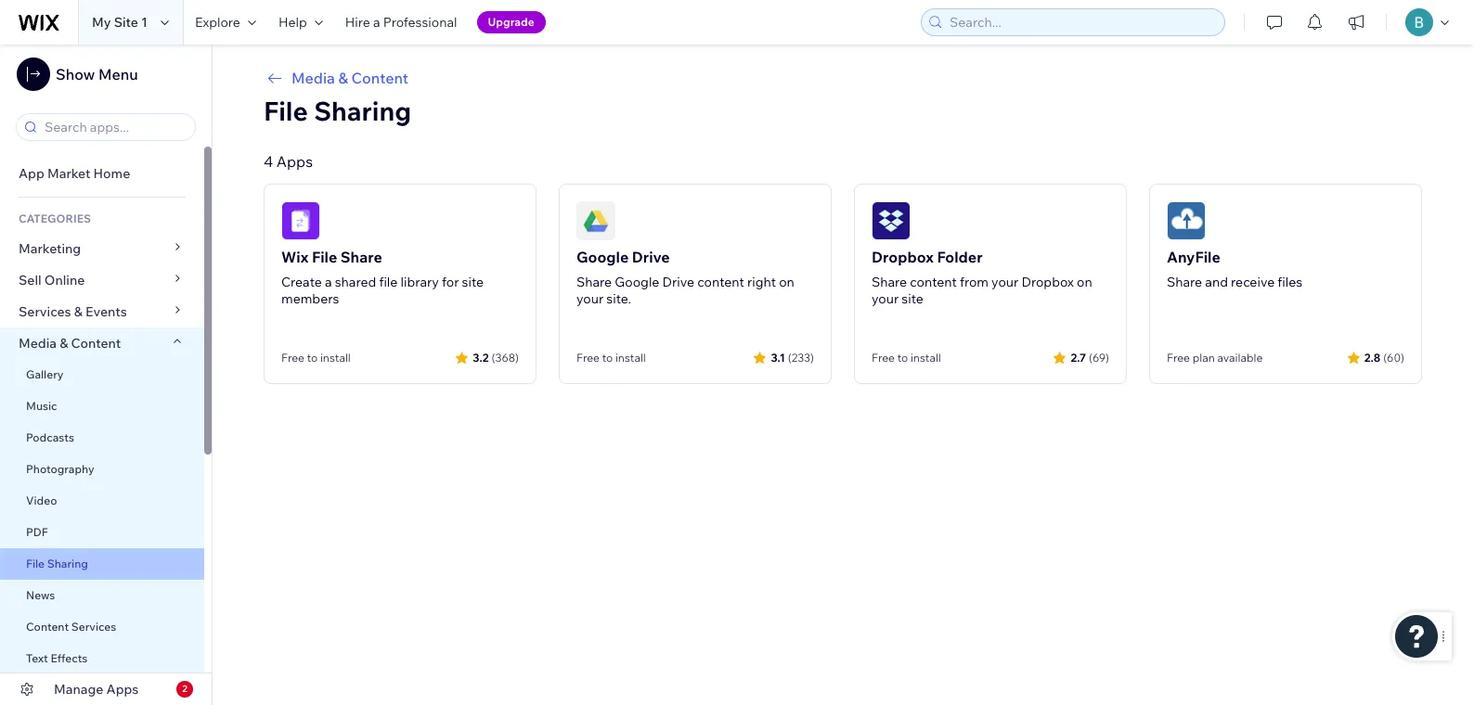 Task type: locate. For each thing, give the bounding box(es) containing it.
file sharing up the news at bottom left
[[26, 557, 88, 571]]

1 horizontal spatial file sharing
[[264, 95, 411, 127]]

services down sell online
[[19, 304, 71, 320]]

(60)
[[1383, 350, 1405, 364]]

my site 1
[[92, 14, 148, 31]]

2 free from the left
[[577, 351, 600, 365]]

anyfile share and receive files
[[1167, 248, 1303, 291]]

media
[[292, 69, 335, 87], [19, 335, 57, 352]]

on up 2.7 (69)
[[1077, 274, 1092, 291]]

services
[[19, 304, 71, 320], [71, 620, 116, 634]]

& down hire
[[338, 69, 348, 87]]

free
[[281, 351, 305, 365], [577, 351, 600, 365], [872, 351, 895, 365], [1167, 351, 1190, 365]]

free to install for wix
[[281, 351, 351, 365]]

free right (368)
[[577, 351, 600, 365]]

dropbox right from
[[1022, 274, 1074, 291]]

1 horizontal spatial your
[[872, 291, 899, 307]]

apps inside sidebar "element"
[[106, 681, 139, 698]]

media inside sidebar "element"
[[19, 335, 57, 352]]

1
[[141, 14, 148, 31]]

a right "create"
[[325, 274, 332, 291]]

free left the plan
[[1167, 351, 1190, 365]]

upgrade button
[[477, 11, 546, 33]]

0 vertical spatial a
[[373, 14, 380, 31]]

0 horizontal spatial file
[[26, 557, 45, 571]]

photography link
[[0, 454, 204, 486]]

0 horizontal spatial site
[[462, 274, 484, 291]]

Search apps... field
[[39, 114, 189, 140]]

1 vertical spatial media & content
[[19, 335, 121, 352]]

folder
[[937, 248, 983, 266]]

3 free to install from the left
[[872, 351, 941, 365]]

share inside google drive share google drive content right on your site.
[[577, 274, 612, 291]]

0 vertical spatial services
[[19, 304, 71, 320]]

1 install from the left
[[320, 351, 351, 365]]

podcasts
[[26, 431, 74, 445]]

wix file share logo image
[[281, 201, 320, 240]]

a
[[373, 14, 380, 31], [325, 274, 332, 291]]

your down dropbox folder logo
[[872, 291, 899, 307]]

free right (233)
[[872, 351, 895, 365]]

site inside 'dropbox folder share content from your dropbox on your site'
[[902, 291, 924, 307]]

categories
[[19, 212, 91, 226]]

2 horizontal spatial to
[[897, 351, 908, 365]]

apps down text effects link
[[106, 681, 139, 698]]

1 horizontal spatial &
[[74, 304, 83, 320]]

0 vertical spatial file sharing
[[264, 95, 411, 127]]

1 horizontal spatial install
[[615, 351, 646, 365]]

gallery link
[[0, 359, 204, 391]]

& down services & events
[[60, 335, 68, 352]]

your for dropbox folder
[[872, 291, 899, 307]]

2.8 (60)
[[1364, 350, 1405, 364]]

file
[[264, 95, 308, 127], [312, 248, 337, 266], [26, 557, 45, 571]]

0 horizontal spatial apps
[[106, 681, 139, 698]]

free for wix file share
[[281, 351, 305, 365]]

content left right on the top right of the page
[[697, 274, 744, 291]]

1 horizontal spatial dropbox
[[1022, 274, 1074, 291]]

to for google
[[602, 351, 613, 365]]

install
[[320, 351, 351, 365], [615, 351, 646, 365], [911, 351, 941, 365]]

on inside 'dropbox folder share content from your dropbox on your site'
[[1077, 274, 1092, 291]]

0 horizontal spatial content
[[697, 274, 744, 291]]

& for media & content link to the bottom
[[60, 335, 68, 352]]

dropbox down dropbox folder logo
[[872, 248, 934, 266]]

content inside 'dropbox folder share content from your dropbox on your site'
[[910, 274, 957, 291]]

1 vertical spatial content
[[71, 335, 121, 352]]

file right wix
[[312, 248, 337, 266]]

& left events
[[74, 304, 83, 320]]

0 horizontal spatial a
[[325, 274, 332, 291]]

1 horizontal spatial media
[[292, 69, 335, 87]]

media & content down services & events
[[19, 335, 121, 352]]

0 horizontal spatial media & content
[[19, 335, 121, 352]]

0 horizontal spatial sharing
[[47, 557, 88, 571]]

a right hire
[[373, 14, 380, 31]]

1 vertical spatial file
[[312, 248, 337, 266]]

1 horizontal spatial to
[[602, 351, 613, 365]]

events
[[85, 304, 127, 320]]

1 vertical spatial &
[[74, 304, 83, 320]]

effects
[[50, 652, 88, 666]]

media down help button
[[292, 69, 335, 87]]

share inside 'dropbox folder share content from your dropbox on your site'
[[872, 274, 907, 291]]

1 vertical spatial a
[[325, 274, 332, 291]]

2 horizontal spatial &
[[338, 69, 348, 87]]

file inside sidebar "element"
[[26, 557, 45, 571]]

0 vertical spatial google
[[577, 248, 629, 266]]

podcasts link
[[0, 422, 204, 454]]

0 horizontal spatial your
[[577, 291, 604, 307]]

1 horizontal spatial media & content link
[[264, 67, 1422, 89]]

file sharing up 4 apps
[[264, 95, 411, 127]]

install for folder
[[911, 351, 941, 365]]

services down "news" link
[[71, 620, 116, 634]]

video link
[[0, 486, 204, 517]]

content
[[697, 274, 744, 291], [910, 274, 957, 291]]

your inside google drive share google drive content right on your site.
[[577, 291, 604, 307]]

0 horizontal spatial file sharing
[[26, 557, 88, 571]]

1 content from the left
[[697, 274, 744, 291]]

2.8
[[1364, 350, 1381, 364]]

file down pdf
[[26, 557, 45, 571]]

2 horizontal spatial free to install
[[872, 351, 941, 365]]

2 vertical spatial file
[[26, 557, 45, 571]]

sharing up the news at bottom left
[[47, 557, 88, 571]]

your right from
[[992, 274, 1019, 291]]

share for wix file share
[[341, 248, 382, 266]]

text
[[26, 652, 48, 666]]

file inside 'wix file share create a shared file library for site members'
[[312, 248, 337, 266]]

4 free from the left
[[1167, 351, 1190, 365]]

file sharing
[[264, 95, 411, 127], [26, 557, 88, 571]]

show menu button
[[17, 58, 138, 91]]

your
[[992, 274, 1019, 291], [577, 291, 604, 307], [872, 291, 899, 307]]

1 horizontal spatial apps
[[276, 152, 313, 171]]

1 vertical spatial sharing
[[47, 557, 88, 571]]

free down members
[[281, 351, 305, 365]]

0 vertical spatial file
[[264, 95, 308, 127]]

1 horizontal spatial on
[[1077, 274, 1092, 291]]

pdf link
[[0, 517, 204, 549]]

2 horizontal spatial install
[[911, 351, 941, 365]]

2 free to install from the left
[[577, 351, 646, 365]]

2 horizontal spatial file
[[312, 248, 337, 266]]

0 horizontal spatial install
[[320, 351, 351, 365]]

2 horizontal spatial content
[[351, 69, 409, 87]]

your for google drive
[[577, 291, 604, 307]]

2 to from the left
[[602, 351, 613, 365]]

on right right on the top right of the page
[[779, 274, 795, 291]]

1 horizontal spatial content
[[910, 274, 957, 291]]

file up 4 apps
[[264, 95, 308, 127]]

site left from
[[902, 291, 924, 307]]

1 to from the left
[[307, 351, 318, 365]]

help
[[278, 14, 307, 31]]

media & content link
[[264, 67, 1422, 89], [0, 328, 204, 359]]

content up gallery link
[[71, 335, 121, 352]]

0 vertical spatial apps
[[276, 152, 313, 171]]

dropbox
[[872, 248, 934, 266], [1022, 274, 1074, 291]]

upgrade
[[488, 15, 535, 29]]

2 on from the left
[[1077, 274, 1092, 291]]

music
[[26, 399, 57, 413]]

a inside 'wix file share create a shared file library for site members'
[[325, 274, 332, 291]]

content down the news at bottom left
[[26, 620, 69, 634]]

3 free from the left
[[872, 351, 895, 365]]

3 install from the left
[[911, 351, 941, 365]]

1 vertical spatial media
[[19, 335, 57, 352]]

sell online link
[[0, 265, 204, 296]]

0 horizontal spatial dropbox
[[872, 248, 934, 266]]

on inside google drive share google drive content right on your site.
[[779, 274, 795, 291]]

2 install from the left
[[615, 351, 646, 365]]

news link
[[0, 580, 204, 612]]

0 vertical spatial dropbox
[[872, 248, 934, 266]]

wix file share create a shared file library for site members
[[281, 248, 484, 307]]

content down folder at the top
[[910, 274, 957, 291]]

site for dropbox folder
[[902, 291, 924, 307]]

dropbox folder share content from your dropbox on your site
[[872, 248, 1092, 307]]

0 horizontal spatial media
[[19, 335, 57, 352]]

(368)
[[492, 350, 519, 364]]

share inside 'wix file share create a shared file library for site members'
[[341, 248, 382, 266]]

0 horizontal spatial &
[[60, 335, 68, 352]]

site
[[462, 274, 484, 291], [902, 291, 924, 307]]

site right for
[[462, 274, 484, 291]]

1 horizontal spatial sharing
[[314, 95, 411, 127]]

2 content from the left
[[910, 274, 957, 291]]

3 to from the left
[[897, 351, 908, 365]]

manage apps
[[54, 681, 139, 698]]

content
[[351, 69, 409, 87], [71, 335, 121, 352], [26, 620, 69, 634]]

1 horizontal spatial free to install
[[577, 351, 646, 365]]

content inside google drive share google drive content right on your site.
[[697, 274, 744, 291]]

sidebar element
[[0, 45, 213, 706]]

media up gallery
[[19, 335, 57, 352]]

0 horizontal spatial content
[[26, 620, 69, 634]]

share down google drive logo
[[577, 274, 612, 291]]

market
[[47, 165, 90, 182]]

show menu
[[56, 65, 138, 84]]

1 vertical spatial file sharing
[[26, 557, 88, 571]]

2 vertical spatial &
[[60, 335, 68, 352]]

0 horizontal spatial on
[[779, 274, 795, 291]]

1 on from the left
[[779, 274, 795, 291]]

content down hire a professional
[[351, 69, 409, 87]]

0 vertical spatial media & content
[[292, 69, 409, 87]]

1 free from the left
[[281, 351, 305, 365]]

0 horizontal spatial to
[[307, 351, 318, 365]]

free plan available
[[1167, 351, 1263, 365]]

1 horizontal spatial site
[[902, 291, 924, 307]]

free for dropbox folder
[[872, 351, 895, 365]]

media & content
[[292, 69, 409, 87], [19, 335, 121, 352]]

0 horizontal spatial free to install
[[281, 351, 351, 365]]

menu
[[98, 65, 138, 84]]

google
[[577, 248, 629, 266], [615, 274, 660, 291]]

on
[[779, 274, 795, 291], [1077, 274, 1092, 291]]

media & content down hire
[[292, 69, 409, 87]]

sharing down hire
[[314, 95, 411, 127]]

1 vertical spatial apps
[[106, 681, 139, 698]]

pdf
[[26, 525, 48, 539]]

0 vertical spatial media
[[292, 69, 335, 87]]

site inside 'wix file share create a shared file library for site members'
[[462, 274, 484, 291]]

0 horizontal spatial media & content link
[[0, 328, 204, 359]]

hire
[[345, 14, 370, 31]]

your left site.
[[577, 291, 604, 307]]

share down the anyfile
[[1167, 274, 1202, 291]]

sell online
[[19, 272, 85, 289]]

1 vertical spatial drive
[[662, 274, 695, 291]]

right
[[747, 274, 776, 291]]

receive
[[1231, 274, 1275, 291]]

1 free to install from the left
[[281, 351, 351, 365]]

apps
[[276, 152, 313, 171], [106, 681, 139, 698]]

& for services & events link
[[74, 304, 83, 320]]

&
[[338, 69, 348, 87], [74, 304, 83, 320], [60, 335, 68, 352]]

share up shared
[[341, 248, 382, 266]]

apps right 4
[[276, 152, 313, 171]]

free to install
[[281, 351, 351, 365], [577, 351, 646, 365], [872, 351, 941, 365]]

share down dropbox folder logo
[[872, 274, 907, 291]]



Task type: describe. For each thing, give the bounding box(es) containing it.
app market home link
[[0, 158, 204, 189]]

file sharing link
[[0, 549, 204, 580]]

0 vertical spatial &
[[338, 69, 348, 87]]

0 vertical spatial media & content link
[[264, 67, 1422, 89]]

1 vertical spatial dropbox
[[1022, 274, 1074, 291]]

plan
[[1193, 351, 1215, 365]]

free to install for dropbox
[[872, 351, 941, 365]]

text effects link
[[0, 643, 204, 675]]

media & content inside sidebar "element"
[[19, 335, 121, 352]]

google drive logo image
[[577, 201, 616, 240]]

online
[[44, 272, 85, 289]]

library
[[401, 274, 439, 291]]

0 vertical spatial drive
[[632, 248, 670, 266]]

1 horizontal spatial file
[[264, 95, 308, 127]]

1 horizontal spatial a
[[373, 14, 380, 31]]

marketing
[[19, 240, 81, 257]]

anyfile
[[1167, 248, 1221, 266]]

explore
[[195, 14, 240, 31]]

services & events link
[[0, 296, 204, 328]]

hire a professional
[[345, 14, 457, 31]]

to for dropbox
[[897, 351, 908, 365]]

files
[[1278, 274, 1303, 291]]

for
[[442, 274, 459, 291]]

free to install for google
[[577, 351, 646, 365]]

from
[[960, 274, 989, 291]]

dropbox folder logo image
[[872, 201, 911, 240]]

my
[[92, 14, 111, 31]]

2
[[182, 683, 187, 695]]

google drive share google drive content right on your site.
[[577, 248, 795, 307]]

2.7
[[1071, 350, 1086, 364]]

wix
[[281, 248, 309, 266]]

4 apps
[[264, 152, 313, 171]]

marketing link
[[0, 233, 204, 265]]

3.1 (233)
[[771, 350, 814, 364]]

text effects
[[26, 652, 88, 666]]

share inside anyfile share and receive files
[[1167, 274, 1202, 291]]

3.2 (368)
[[473, 350, 519, 364]]

0 vertical spatial content
[[351, 69, 409, 87]]

file sharing inside the file sharing link
[[26, 557, 88, 571]]

news
[[26, 589, 55, 603]]

music link
[[0, 391, 204, 422]]

members
[[281, 291, 339, 307]]

(233)
[[788, 350, 814, 364]]

app
[[19, 165, 44, 182]]

manage
[[54, 681, 103, 698]]

services & events
[[19, 304, 127, 320]]

shared
[[335, 274, 376, 291]]

home
[[93, 165, 130, 182]]

free for google drive
[[577, 351, 600, 365]]

hire a professional link
[[334, 0, 468, 45]]

3.1
[[771, 350, 785, 364]]

sharing inside sidebar "element"
[[47, 557, 88, 571]]

app market home
[[19, 165, 130, 182]]

apps for manage apps
[[106, 681, 139, 698]]

professional
[[383, 14, 457, 31]]

video
[[26, 494, 57, 508]]

photography
[[26, 462, 94, 476]]

site.
[[607, 291, 631, 307]]

sell
[[19, 272, 41, 289]]

content services
[[26, 620, 116, 634]]

Search... field
[[944, 9, 1219, 35]]

show
[[56, 65, 95, 84]]

on for drive
[[779, 274, 795, 291]]

install for drive
[[615, 351, 646, 365]]

0 vertical spatial sharing
[[314, 95, 411, 127]]

available
[[1218, 351, 1263, 365]]

share for google drive
[[577, 274, 612, 291]]

1 horizontal spatial content
[[71, 335, 121, 352]]

help button
[[267, 0, 334, 45]]

2.7 (69)
[[1071, 350, 1109, 364]]

site for wix file share
[[462, 274, 484, 291]]

share for dropbox folder
[[872, 274, 907, 291]]

free for anyfile
[[1167, 351, 1190, 365]]

2 horizontal spatial your
[[992, 274, 1019, 291]]

create
[[281, 274, 322, 291]]

and
[[1205, 274, 1228, 291]]

anyfile logo image
[[1167, 201, 1206, 240]]

to for wix
[[307, 351, 318, 365]]

1 vertical spatial services
[[71, 620, 116, 634]]

gallery
[[26, 368, 64, 382]]

file
[[379, 274, 398, 291]]

on for folder
[[1077, 274, 1092, 291]]

content services link
[[0, 612, 204, 643]]

3.2
[[473, 350, 489, 364]]

1 horizontal spatial media & content
[[292, 69, 409, 87]]

site
[[114, 14, 138, 31]]

2 vertical spatial content
[[26, 620, 69, 634]]

(69)
[[1089, 350, 1109, 364]]

4
[[264, 152, 273, 171]]

1 vertical spatial media & content link
[[0, 328, 204, 359]]

apps for 4 apps
[[276, 152, 313, 171]]

1 vertical spatial google
[[615, 274, 660, 291]]

install for file
[[320, 351, 351, 365]]



Task type: vqa. For each thing, say whether or not it's contained in the screenshot.
LET'S
no



